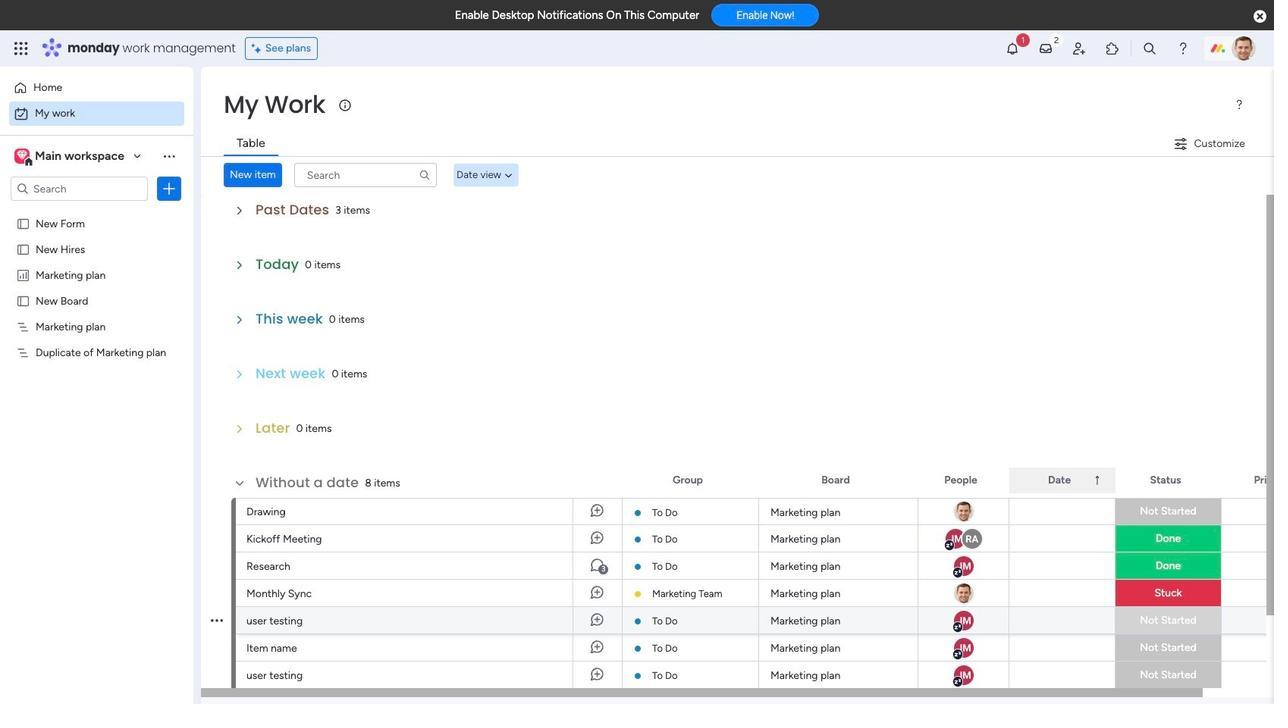 Task type: describe. For each thing, give the bounding box(es) containing it.
update feed image
[[1038, 41, 1054, 56]]

sort image
[[1092, 475, 1104, 487]]

options image
[[211, 602, 223, 640]]

2 vertical spatial option
[[0, 210, 193, 213]]

Search in workspace field
[[32, 180, 127, 198]]

search image
[[419, 169, 431, 181]]

monday marketplace image
[[1105, 41, 1120, 56]]

invite members image
[[1072, 41, 1087, 56]]

public dashboard image
[[16, 268, 30, 282]]

select product image
[[14, 41, 29, 56]]

jeremy miller image
[[952, 664, 975, 687]]

1 image
[[1016, 31, 1030, 48]]

2 workspace image from the left
[[17, 148, 27, 165]]

2 image
[[1050, 31, 1063, 48]]

see plans image
[[252, 40, 265, 57]]

1 horizontal spatial options image
[[211, 684, 223, 705]]

dapulse close image
[[1254, 9, 1267, 24]]



Task type: locate. For each thing, give the bounding box(es) containing it.
0 vertical spatial option
[[9, 76, 184, 100]]

options image
[[162, 181, 177, 196], [211, 684, 223, 705]]

None search field
[[294, 163, 437, 187]]

workspace selection element
[[14, 147, 127, 167]]

1 vertical spatial option
[[9, 102, 184, 126]]

tab
[[224, 132, 278, 156]]

search everything image
[[1142, 41, 1157, 56]]

0 horizontal spatial options image
[[162, 181, 177, 196]]

1 public board image from the top
[[16, 216, 30, 231]]

1 vertical spatial public board image
[[16, 242, 30, 256]]

workspace image
[[14, 148, 30, 165], [17, 148, 27, 165]]

options image down options image
[[211, 684, 223, 705]]

1 vertical spatial options image
[[211, 684, 223, 705]]

notifications image
[[1005, 41, 1020, 56]]

public board image
[[16, 294, 30, 308]]

column header
[[1010, 468, 1116, 494]]

help image
[[1176, 41, 1191, 56]]

list box
[[0, 207, 193, 570]]

1 workspace image from the left
[[14, 148, 30, 165]]

Filter dashboard by text search field
[[294, 163, 437, 187]]

2 public board image from the top
[[16, 242, 30, 256]]

public board image
[[16, 216, 30, 231], [16, 242, 30, 256]]

menu image
[[1233, 99, 1245, 111]]

options image down workspace options image
[[162, 181, 177, 196]]

0 vertical spatial public board image
[[16, 216, 30, 231]]

workspace options image
[[162, 148, 177, 164]]

terry turtle image
[[1232, 36, 1256, 61]]

option
[[9, 76, 184, 100], [9, 102, 184, 126], [0, 210, 193, 213]]

0 vertical spatial options image
[[162, 181, 177, 196]]



Task type: vqa. For each thing, say whether or not it's contained in the screenshot.
left the Terry Turtle image
no



